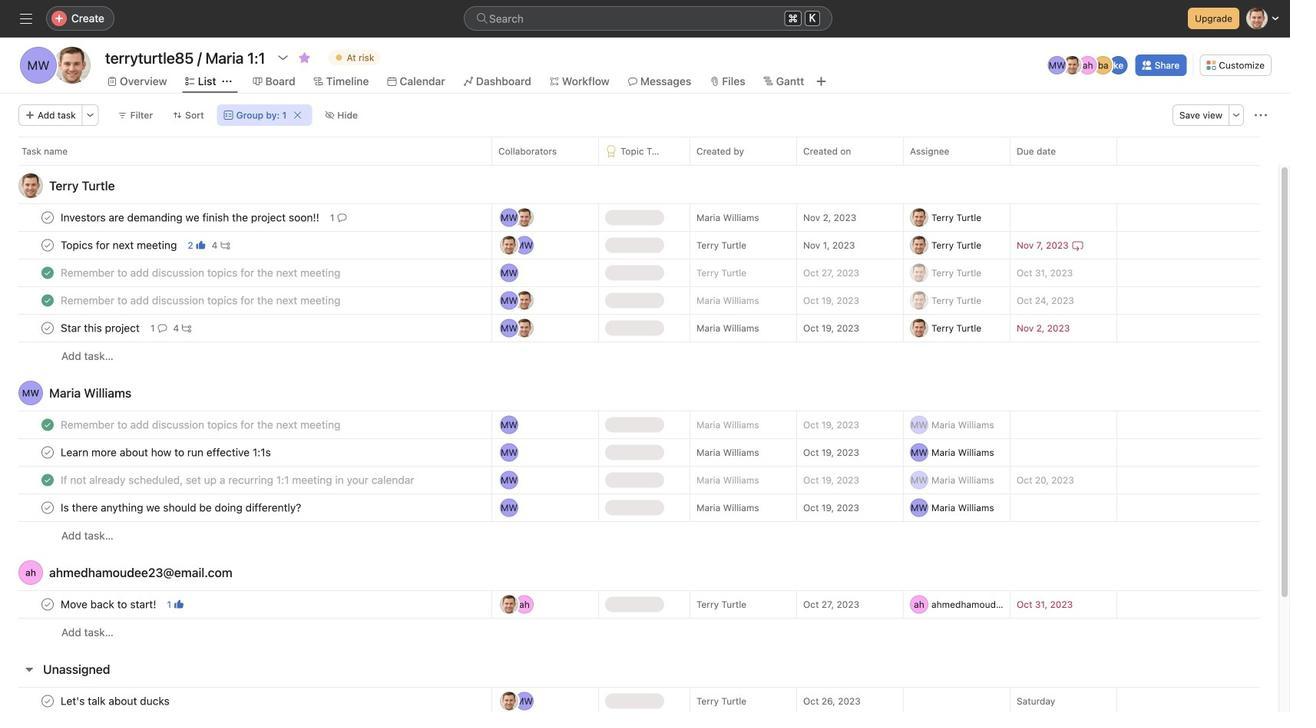 Task type: vqa. For each thing, say whether or not it's contained in the screenshot.
third Mark complete option from the top of the page
yes



Task type: describe. For each thing, give the bounding box(es) containing it.
task name text field for mark complete icon corresponding to mark complete checkbox in topics for next meeting cell
[[58, 238, 182, 253]]

remove from starred image
[[298, 51, 311, 64]]

4 subtasks image inside star this project cell
[[182, 324, 191, 333]]

mark complete checkbox for task name text box within investors are demanding we finish the project soon!! cell
[[38, 209, 57, 227]]

investors are demanding we finish the project soon!! cell
[[0, 204, 492, 232]]

task name text field for learn more about how to run effective 1:1s cell
[[58, 445, 276, 460]]

1 remember to add discussion topics for the next meeting cell from the top
[[0, 259, 492, 287]]

completed checkbox for mark complete checkbox in topics for next meeting cell
[[38, 264, 57, 282]]

mark complete image for task name text field within the is there anything we should be doing differently? cell
[[38, 499, 57, 517]]

1 horizontal spatial more actions image
[[1255, 109, 1267, 121]]

task name text field for mark complete icon in move back to start! cell
[[58, 597, 161, 613]]

expand sidebar image
[[20, 12, 32, 25]]

show options image
[[277, 51, 289, 64]]

let's talk about ducks cell
[[0, 687, 492, 714]]

1 comment image for star this project cell
[[158, 324, 167, 333]]

Search tasks, projects, and more text field
[[464, 6, 833, 31]]

mark complete image for task name text box within the learn more about how to run effective 1:1s cell
[[38, 444, 57, 462]]

completed checkbox for fourth task name text box from the bottom
[[38, 416, 57, 434]]

header ahmedhamoudee23@email.com tree grid
[[0, 590, 1279, 647]]

4 subtasks image inside topics for next meeting cell
[[221, 241, 230, 250]]

task name text field for if not already scheduled, set up a recurring 1:1 meeting in your calendar 'cell' at left
[[58, 473, 419, 488]]

header terry turtle tree grid
[[0, 202, 1279, 370]]

task name text field for second remember to add discussion topics for the next meeting cell from the top of the page's completed icon
[[58, 293, 345, 308]]

completed checkbox for mark complete checkbox inside the learn more about how to run effective 1:1s cell
[[38, 471, 57, 490]]

completed image for third remember to add discussion topics for the next meeting cell from the top
[[38, 416, 57, 434]]

is there anything we should be doing differently? cell
[[0, 494, 492, 522]]

1 like. you liked this task image
[[174, 600, 184, 609]]

task name text field for 1st remember to add discussion topics for the next meeting cell from the top completed icon
[[58, 265, 345, 281]]

task name text field for investors are demanding we finish the project soon!! cell
[[58, 210, 324, 225]]

topics for next meeting cell
[[0, 231, 492, 260]]

mark complete image for task name text box in the let's talk about ducks cell
[[38, 692, 57, 711]]

completed image for second remember to add discussion topics for the next meeting cell from the top of the page
[[38, 291, 57, 310]]

clear image
[[293, 111, 302, 120]]



Task type: locate. For each thing, give the bounding box(es) containing it.
mark complete image inside learn more about how to run effective 1:1s cell
[[38, 444, 57, 462]]

2 vertical spatial completed image
[[38, 416, 57, 434]]

3 task name text field from the top
[[58, 445, 276, 460]]

if not already scheduled, set up a recurring 1:1 meeting in your calendar cell
[[0, 466, 492, 495]]

completed checkbox inside remember to add discussion topics for the next meeting cell
[[38, 264, 57, 282]]

completed image for 1st remember to add discussion topics for the next meeting cell from the top
[[38, 264, 57, 282]]

3 remember to add discussion topics for the next meeting cell from the top
[[0, 411, 492, 439]]

0 vertical spatial mark complete image
[[38, 236, 57, 255]]

4 mark complete image from the top
[[38, 499, 57, 517]]

0 horizontal spatial 1 comment image
[[158, 324, 167, 333]]

3 mark complete image from the top
[[38, 444, 57, 462]]

1 horizontal spatial 4 subtasks image
[[221, 241, 230, 250]]

1 task name text field from the top
[[58, 238, 182, 253]]

2 remember to add discussion topics for the next meeting cell from the top
[[0, 287, 492, 315]]

1 completed checkbox from the top
[[38, 264, 57, 282]]

1 comment image inside investors are demanding we finish the project soon!! cell
[[337, 213, 347, 222]]

task name text field inside let's talk about ducks cell
[[58, 694, 174, 709]]

4 subtasks image
[[221, 241, 230, 250], [182, 324, 191, 333]]

remember to add discussion topics for the next meeting cell down 2 likes. you liked this task image
[[0, 259, 492, 287]]

task name text field inside star this project cell
[[58, 321, 144, 336]]

Mark complete checkbox
[[38, 209, 57, 227], [38, 499, 57, 517]]

0 vertical spatial completed checkbox
[[38, 291, 57, 310]]

5 mark complete checkbox from the top
[[38, 692, 57, 711]]

task name text field inside topics for next meeting cell
[[58, 238, 182, 253]]

task name text field inside if not already scheduled, set up a recurring 1:1 meeting in your calendar 'cell'
[[58, 473, 419, 488]]

mark complete image inside investors are demanding we finish the project soon!! cell
[[38, 209, 57, 227]]

2 task name text field from the top
[[58, 417, 345, 433]]

learn more about how to run effective 1:1s cell
[[0, 439, 492, 467]]

None field
[[464, 6, 833, 31]]

header maria williams tree grid
[[0, 410, 1279, 550]]

task name text field for let's talk about ducks cell
[[58, 694, 174, 709]]

1 vertical spatial mark complete checkbox
[[38, 499, 57, 517]]

remember to add discussion topics for the next meeting cell
[[0, 259, 492, 287], [0, 287, 492, 315], [0, 411, 492, 439]]

5 task name text field from the top
[[58, 694, 174, 709]]

mark complete checkbox inside investors are demanding we finish the project soon!! cell
[[38, 209, 57, 227]]

mark complete image
[[38, 209, 57, 227], [38, 319, 57, 338], [38, 444, 57, 462], [38, 499, 57, 517], [38, 692, 57, 711]]

1 comment image inside star this project cell
[[158, 324, 167, 333]]

row
[[0, 137, 1290, 165], [18, 164, 1260, 166], [0, 202, 1279, 233], [0, 230, 1279, 261], [0, 258, 1279, 288], [0, 285, 1279, 316], [0, 313, 1279, 344], [0, 342, 1279, 370], [0, 410, 1279, 441], [0, 437, 1279, 468], [0, 465, 1279, 496], [0, 493, 1279, 523], [0, 522, 1279, 550], [0, 590, 1279, 620], [0, 618, 1279, 647], [0, 686, 1279, 714]]

0 vertical spatial 4 subtasks image
[[221, 241, 230, 250]]

1 mark complete checkbox from the top
[[38, 209, 57, 227]]

mark complete image for task name text field in star this project cell
[[38, 319, 57, 338]]

Mark complete checkbox
[[38, 236, 57, 255], [38, 319, 57, 338], [38, 444, 57, 462], [38, 596, 57, 614], [38, 692, 57, 711]]

5 task name text field from the top
[[58, 500, 306, 516]]

mark complete checkbox inside learn more about how to run effective 1:1s cell
[[38, 444, 57, 462]]

task name text field inside is there anything we should be doing differently? cell
[[58, 500, 306, 516]]

Completed checkbox
[[38, 291, 57, 310], [38, 416, 57, 434]]

tab actions image
[[222, 77, 232, 86]]

completed checkbox inside header maria williams tree grid
[[38, 416, 57, 434]]

Task name text field
[[58, 210, 324, 225], [58, 417, 345, 433], [58, 445, 276, 460], [58, 473, 419, 488], [58, 694, 174, 709]]

1 vertical spatial mark complete image
[[38, 596, 57, 614]]

0 vertical spatial mark complete checkbox
[[38, 209, 57, 227]]

mark complete checkbox inside let's talk about ducks cell
[[38, 692, 57, 711]]

move back to start! cell
[[0, 591, 492, 619]]

mark complete image inside move back to start! cell
[[38, 596, 57, 614]]

Completed checkbox
[[38, 264, 57, 282], [38, 471, 57, 490]]

star this project cell
[[0, 314, 492, 343]]

task name text field inside move back to start! cell
[[58, 597, 161, 613]]

mark complete image for mark complete checkbox within the move back to start! cell
[[38, 596, 57, 614]]

completed checkbox inside header terry turtle tree grid
[[38, 291, 57, 310]]

task name text field inside investors are demanding we finish the project soon!! cell
[[58, 210, 324, 225]]

2 likes. you liked this task image
[[196, 241, 206, 250]]

1 completed checkbox from the top
[[38, 291, 57, 310]]

more options image
[[1232, 111, 1241, 120]]

mark complete image
[[38, 236, 57, 255], [38, 596, 57, 614]]

1 comment image
[[337, 213, 347, 222], [158, 324, 167, 333]]

4 task name text field from the top
[[58, 473, 419, 488]]

mark complete checkbox inside star this project cell
[[38, 319, 57, 338]]

2 task name text field from the top
[[58, 265, 345, 281]]

1 task name text field from the top
[[58, 210, 324, 225]]

mark complete checkbox inside is there anything we should be doing differently? cell
[[38, 499, 57, 517]]

more actions image
[[1255, 109, 1267, 121], [86, 111, 95, 120]]

mark complete image for mark complete checkbox in topics for next meeting cell
[[38, 236, 57, 255]]

4 task name text field from the top
[[58, 321, 144, 336]]

mark complete image inside let's talk about ducks cell
[[38, 692, 57, 711]]

completed image
[[38, 471, 57, 490]]

mark complete checkbox for star this project cell
[[38, 319, 57, 338]]

mark complete checkbox for topics for next meeting cell
[[38, 236, 57, 255]]

1 vertical spatial completed image
[[38, 291, 57, 310]]

1 mark complete image from the top
[[38, 236, 57, 255]]

1 vertical spatial 1 comment image
[[158, 324, 167, 333]]

0 vertical spatial completed image
[[38, 264, 57, 282]]

mark complete checkbox for move back to start! cell
[[38, 596, 57, 614]]

None text field
[[101, 44, 269, 71]]

completed checkbox inside if not already scheduled, set up a recurring 1:1 meeting in your calendar 'cell'
[[38, 471, 57, 490]]

mark complete checkbox inside topics for next meeting cell
[[38, 236, 57, 255]]

mark complete checkbox for task name text field within the is there anything we should be doing differently? cell
[[38, 499, 57, 517]]

completed image inside header maria williams tree grid
[[38, 416, 57, 434]]

0 vertical spatial completed checkbox
[[38, 264, 57, 282]]

3 task name text field from the top
[[58, 293, 345, 308]]

mark complete image for task name text box within investors are demanding we finish the project soon!! cell
[[38, 209, 57, 227]]

2 mark complete checkbox from the top
[[38, 499, 57, 517]]

2 mark complete image from the top
[[38, 319, 57, 338]]

5 mark complete image from the top
[[38, 692, 57, 711]]

2 completed checkbox from the top
[[38, 416, 57, 434]]

mark complete checkbox for learn more about how to run effective 1:1s cell
[[38, 444, 57, 462]]

mark complete image inside star this project cell
[[38, 319, 57, 338]]

1 comment image for investors are demanding we finish the project soon!! cell
[[337, 213, 347, 222]]

1 vertical spatial completed checkbox
[[38, 471, 57, 490]]

0 vertical spatial 1 comment image
[[337, 213, 347, 222]]

mark complete checkbox for let's talk about ducks cell
[[38, 692, 57, 711]]

task name text field inside learn more about how to run effective 1:1s cell
[[58, 445, 276, 460]]

mark complete checkbox inside move back to start! cell
[[38, 596, 57, 614]]

2 mark complete checkbox from the top
[[38, 319, 57, 338]]

6 task name text field from the top
[[58, 597, 161, 613]]

add tab image
[[815, 75, 828, 88]]

0 horizontal spatial 4 subtasks image
[[182, 324, 191, 333]]

3 mark complete checkbox from the top
[[38, 444, 57, 462]]

2 mark complete image from the top
[[38, 596, 57, 614]]

4 mark complete checkbox from the top
[[38, 596, 57, 614]]

2 completed image from the top
[[38, 291, 57, 310]]

1 horizontal spatial 1 comment image
[[337, 213, 347, 222]]

2 completed checkbox from the top
[[38, 471, 57, 490]]

1 completed image from the top
[[38, 264, 57, 282]]

mark complete image inside is there anything we should be doing differently? cell
[[38, 499, 57, 517]]

1 mark complete checkbox from the top
[[38, 236, 57, 255]]

completed checkbox for task name text field associated with second remember to add discussion topics for the next meeting cell from the top of the page's completed icon
[[38, 291, 57, 310]]

remember to add discussion topics for the next meeting cell up if not already scheduled, set up a recurring 1:1 meeting in your calendar 'cell' at left
[[0, 411, 492, 439]]

3 completed image from the top
[[38, 416, 57, 434]]

remember to add discussion topics for the next meeting cell down topics for next meeting cell
[[0, 287, 492, 315]]

1 vertical spatial 4 subtasks image
[[182, 324, 191, 333]]

1 vertical spatial completed checkbox
[[38, 416, 57, 434]]

Task name text field
[[58, 238, 182, 253], [58, 265, 345, 281], [58, 293, 345, 308], [58, 321, 144, 336], [58, 500, 306, 516], [58, 597, 161, 613]]

1 mark complete image from the top
[[38, 209, 57, 227]]

completed image
[[38, 264, 57, 282], [38, 291, 57, 310], [38, 416, 57, 434]]

collapse task list for this group image
[[23, 664, 35, 676]]

0 horizontal spatial more actions image
[[86, 111, 95, 120]]



